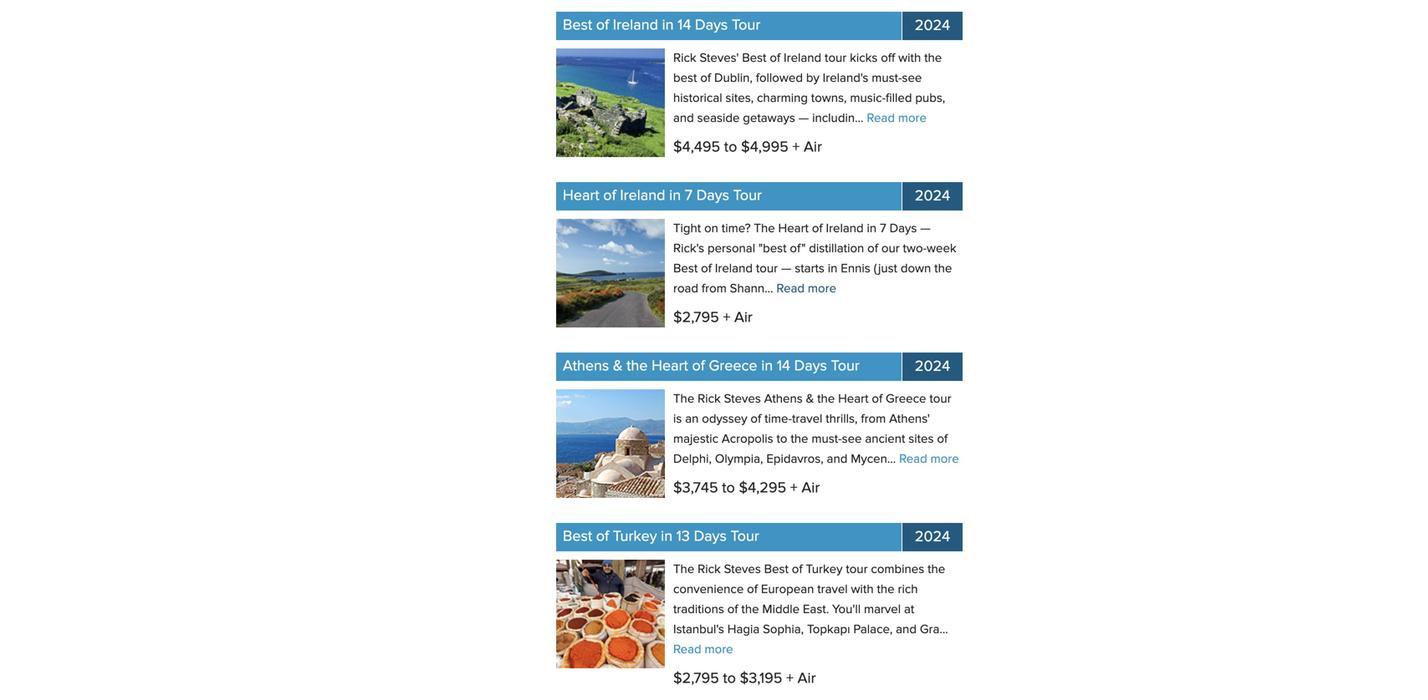 Task type: locate. For each thing, give the bounding box(es) containing it.
heart inside tight on time? the heart of ireland in 7 days — rick's personal "best of" distillation of our two-week best of ireland tour — starts in ennis (just down the road from shann...
[[778, 223, 809, 236]]

0 horizontal spatial &
[[613, 359, 623, 374]]

0 vertical spatial turkey
[[613, 530, 657, 545]]

towns,
[[811, 93, 847, 105]]

athens
[[563, 359, 609, 374], [764, 394, 803, 406]]

ireland's
[[823, 72, 868, 85]]

filled
[[886, 93, 912, 105]]

+ for tour
[[792, 140, 800, 155]]

of up heart of ireland in 7 days tour 2024 image
[[603, 189, 616, 204]]

of up hagia
[[727, 604, 738, 617]]

2024 up week
[[915, 189, 950, 204]]

from right road on the top of page
[[702, 283, 727, 296]]

the up hagia
[[741, 604, 759, 617]]

0 vertical spatial travel
[[792, 414, 822, 426]]

to
[[724, 140, 737, 155], [777, 434, 787, 446], [722, 481, 735, 496]]

see
[[902, 72, 922, 85], [842, 434, 862, 446]]

the inside the rick steves best of turkey tour combines the convenience of european travel with the rich traditions of the middle east. you'll marvel at istanbul's hagia sophia, topkapı palace, and gra... read more
[[673, 564, 694, 577]]

athens & the heart of greece in 14 days tour
[[563, 359, 860, 374]]

0 horizontal spatial 7
[[685, 189, 693, 204]]

read down istanbul's
[[673, 645, 701, 657]]

turkey up east.
[[806, 564, 843, 577]]

days
[[695, 18, 728, 33], [696, 189, 729, 204], [890, 223, 917, 236], [794, 359, 827, 374], [694, 530, 727, 545]]

in up best
[[662, 18, 674, 33]]

0 vertical spatial from
[[702, 283, 727, 296]]

1 vertical spatial 7
[[880, 223, 886, 236]]

1 vertical spatial must-
[[812, 434, 842, 446]]

0 vertical spatial air
[[804, 140, 822, 155]]

down
[[901, 263, 931, 276]]

14 up time-
[[777, 359, 790, 374]]

1 vertical spatial air
[[734, 311, 753, 326]]

2 vertical spatial rick
[[698, 564, 721, 577]]

turkey left the 13
[[613, 530, 657, 545]]

read down the starts
[[776, 283, 805, 296]]

7 inside tight on time? the heart of ireland in 7 days — rick's personal "best of" distillation of our two-week best of ireland tour — starts in ennis (just down the road from shann...
[[880, 223, 886, 236]]

+ right $2,795
[[723, 311, 730, 326]]

1 horizontal spatial athens
[[764, 394, 803, 406]]

more down sites
[[930, 454, 959, 466]]

the up the convenience
[[673, 564, 694, 577]]

heart of ireland in 7 days tour 2024 image
[[556, 219, 665, 328]]

and down at
[[896, 624, 917, 637]]

on
[[704, 223, 718, 236]]

steves inside the rick steves best of turkey tour combines the convenience of european travel with the rich traditions of the middle east. you'll marvel at istanbul's hagia sophia, topkapı palace, and gra... read more
[[724, 564, 761, 577]]

1 vertical spatial —
[[920, 223, 931, 236]]

1 horizontal spatial and
[[827, 454, 847, 466]]

tour up time?
[[733, 189, 762, 204]]

4 2024 from the top
[[915, 530, 950, 545]]

tour up 'thrills,'
[[831, 359, 860, 374]]

at
[[904, 604, 914, 617]]

athens up athens & the heart of greece in 14 days tour 2024 image
[[563, 359, 609, 374]]

sophia,
[[763, 624, 804, 637]]

1 horizontal spatial —
[[798, 113, 809, 125]]

must- down 'thrills,'
[[812, 434, 842, 446]]

the
[[924, 52, 942, 65], [934, 263, 952, 276], [627, 359, 648, 374], [817, 394, 835, 406], [791, 434, 808, 446], [928, 564, 945, 577], [877, 584, 895, 597], [741, 604, 759, 617]]

travel inside the rick steves best of turkey tour combines the convenience of european travel with the rich traditions of the middle east. you'll marvel at istanbul's hagia sophia, topkapı palace, and gra... read more
[[817, 584, 848, 597]]

includin...
[[812, 113, 863, 125]]

to down time-
[[777, 434, 787, 446]]

see inside the rick steves athens & the heart of greece tour is an odyssey of time-travel thrills, from athens' majestic acropolis to the must-see ancient sites of delphi, olympia, epidavros, and mycen...
[[842, 434, 862, 446]]

sites
[[908, 434, 934, 446]]

to for $4,995
[[724, 140, 737, 155]]

the for athens
[[673, 394, 694, 406]]

1 horizontal spatial 14
[[777, 359, 790, 374]]

see up filled on the right
[[902, 72, 922, 85]]

tour
[[732, 18, 760, 33], [733, 189, 762, 204], [831, 359, 860, 374], [731, 530, 759, 545]]

steves inside the rick steves athens & the heart of greece tour is an odyssey of time-travel thrills, from athens' majestic acropolis to the must-see ancient sites of delphi, olympia, epidavros, and mycen...
[[724, 394, 761, 406]]

middle
[[762, 604, 800, 617]]

rick inside the rick steves athens & the heart of greece tour is an odyssey of time-travel thrills, from athens' majestic acropolis to the must-see ancient sites of delphi, olympia, epidavros, and mycen...
[[698, 394, 721, 406]]

2 vertical spatial read more
[[899, 454, 959, 466]]

more inside the rick steves best of turkey tour combines the convenience of european travel with the rich traditions of the middle east. you'll marvel at istanbul's hagia sophia, topkapı palace, and gra... read more
[[705, 645, 733, 657]]

rick up the convenience
[[698, 564, 721, 577]]

1 horizontal spatial greece
[[886, 394, 926, 406]]

tour inside 'rick steves' best of ireland tour kicks off with the best of dublin, followed by ireland's must-see historical sites, charming towns, music-filled pubs, and seaside getaways — includin...'
[[825, 52, 847, 65]]

2 steves from the top
[[724, 564, 761, 577]]

2024 up athens'
[[915, 360, 950, 375]]

more down istanbul's
[[705, 645, 733, 657]]

0 vertical spatial +
[[792, 140, 800, 155]]

must- down off
[[872, 72, 902, 85]]

heart up of"
[[778, 223, 809, 236]]

— up two-
[[920, 223, 931, 236]]

the inside the rick steves athens & the heart of greece tour is an odyssey of time-travel thrills, from athens' majestic acropolis to the must-see ancient sites of delphi, olympia, epidavros, and mycen...
[[673, 394, 694, 406]]

& up athens & the heart of greece in 14 days tour 2024 image
[[613, 359, 623, 374]]

read for $4,495 to $4,995 + air
[[867, 113, 895, 125]]

air down shann...
[[734, 311, 753, 326]]

rick up best
[[673, 52, 696, 65]]

1 vertical spatial from
[[861, 414, 886, 426]]

tour inside the rick steves athens & the heart of greece tour is an odyssey of time-travel thrills, from athens' majestic acropolis to the must-see ancient sites of delphi, olympia, epidavros, and mycen...
[[929, 394, 951, 406]]

traditions
[[673, 604, 724, 617]]

the up is
[[673, 394, 694, 406]]

1 vertical spatial travel
[[817, 584, 848, 597]]

turkey inside the rick steves best of turkey tour combines the convenience of european travel with the rich traditions of the middle east. you'll marvel at istanbul's hagia sophia, topkapı palace, and gra... read more
[[806, 564, 843, 577]]

2 vertical spatial and
[[896, 624, 917, 637]]

1 horizontal spatial turkey
[[806, 564, 843, 577]]

pubs,
[[915, 93, 945, 105]]

best
[[563, 18, 592, 33], [742, 52, 766, 65], [673, 263, 698, 276], [563, 530, 592, 545], [764, 564, 789, 577]]

2 vertical spatial —
[[781, 263, 792, 276]]

with right off
[[898, 52, 921, 65]]

an
[[685, 414, 699, 426]]

followed
[[756, 72, 803, 85]]

music-
[[850, 93, 886, 105]]

rich
[[898, 584, 918, 597]]

1 horizontal spatial with
[[898, 52, 921, 65]]

travel up you'll
[[817, 584, 848, 597]]

1 steves from the top
[[724, 394, 761, 406]]

more for $2,795 + air
[[808, 283, 836, 296]]

0 vertical spatial to
[[724, 140, 737, 155]]

days up two-
[[890, 223, 917, 236]]

best inside tight on time? the heart of ireland in 7 days — rick's personal "best of" distillation of our two-week best of ireland tour — starts in ennis (just down the road from shann...
[[673, 263, 698, 276]]

0 vertical spatial with
[[898, 52, 921, 65]]

1 vertical spatial turkey
[[806, 564, 843, 577]]

european
[[761, 584, 814, 597]]

the
[[754, 223, 775, 236], [673, 394, 694, 406], [673, 564, 694, 577]]

from
[[702, 283, 727, 296], [861, 414, 886, 426]]

+ for in
[[790, 481, 798, 496]]

1 vertical spatial and
[[827, 454, 847, 466]]

in
[[662, 18, 674, 33], [669, 189, 681, 204], [867, 223, 877, 236], [828, 263, 838, 276], [761, 359, 773, 374], [661, 530, 673, 545]]

0 horizontal spatial from
[[702, 283, 727, 296]]

1 vertical spatial the
[[673, 394, 694, 406]]

tour left combines
[[846, 564, 868, 577]]

with up you'll
[[851, 584, 874, 597]]

historical
[[673, 93, 722, 105]]

tour for best of ireland in 14 days tour
[[732, 18, 760, 33]]

7 up tight
[[685, 189, 693, 204]]

tour down "best
[[756, 263, 778, 276]]

2 vertical spatial to
[[722, 481, 735, 496]]

air down includin...
[[804, 140, 822, 155]]

heart of ireland in 7 days tour
[[563, 189, 762, 204]]

rick for the rick steves athens & the heart of greece tour is an odyssey of time-travel thrills, from athens' majestic acropolis to the must-see ancient sites of delphi, olympia, epidavros, and mycen...
[[698, 394, 721, 406]]

travel
[[792, 414, 822, 426], [817, 584, 848, 597]]

travel left 'thrills,'
[[792, 414, 822, 426]]

to down olympia,
[[722, 481, 735, 496]]

7
[[685, 189, 693, 204], [880, 223, 886, 236]]

+
[[792, 140, 800, 155], [723, 311, 730, 326], [790, 481, 798, 496]]

2 vertical spatial air
[[802, 481, 820, 496]]

0 horizontal spatial see
[[842, 434, 862, 446]]

1 vertical spatial &
[[806, 394, 814, 406]]

epidavros,
[[766, 454, 824, 466]]

athens up time-
[[764, 394, 803, 406]]

+ down epidavros,
[[790, 481, 798, 496]]

— down of"
[[781, 263, 792, 276]]

greece up athens'
[[886, 394, 926, 406]]

tour up athens'
[[929, 394, 951, 406]]

— down charming
[[798, 113, 809, 125]]

more down filled on the right
[[898, 113, 927, 125]]

greece down $2,795 + air
[[709, 359, 757, 374]]

tour up steves'
[[732, 18, 760, 33]]

1 vertical spatial see
[[842, 434, 862, 446]]

0 vertical spatial steves
[[724, 394, 761, 406]]

more
[[898, 113, 927, 125], [808, 283, 836, 296], [930, 454, 959, 466], [705, 645, 733, 657]]

and inside 'rick steves' best of ireland tour kicks off with the best of dublin, followed by ireland's must-see historical sites, charming towns, music-filled pubs, and seaside getaways — includin...'
[[673, 113, 694, 125]]

two-
[[903, 243, 927, 256]]

1 horizontal spatial see
[[902, 72, 922, 85]]

heart up 'thrills,'
[[838, 394, 869, 406]]

read
[[867, 113, 895, 125], [776, 283, 805, 296], [899, 454, 927, 466], [673, 645, 701, 657]]

week
[[927, 243, 956, 256]]

2024 up 'pubs,'
[[915, 19, 950, 34]]

read down sites
[[899, 454, 927, 466]]

in down the distillation
[[828, 263, 838, 276]]

0 vertical spatial must-
[[872, 72, 902, 85]]

2 horizontal spatial and
[[896, 624, 917, 637]]

2 vertical spatial +
[[790, 481, 798, 496]]

0 horizontal spatial turkey
[[613, 530, 657, 545]]

7 up our
[[880, 223, 886, 236]]

0 horizontal spatial and
[[673, 113, 694, 125]]

0 horizontal spatial —
[[781, 263, 792, 276]]

to inside the rick steves athens & the heart of greece tour is an odyssey of time-travel thrills, from athens' majestic acropolis to the must-see ancient sites of delphi, olympia, epidavros, and mycen...
[[777, 434, 787, 446]]

2024 for best of ireland in 14 days tour
[[915, 19, 950, 34]]

time?
[[722, 223, 751, 236]]

topkapı
[[807, 624, 850, 637]]

is
[[673, 414, 682, 426]]

& up epidavros,
[[806, 394, 814, 406]]

read for $3,745 to $4,295 + air
[[899, 454, 927, 466]]

of up the distillation
[[812, 223, 823, 236]]

by
[[806, 72, 819, 85]]

tour
[[825, 52, 847, 65], [756, 263, 778, 276], [929, 394, 951, 406], [846, 564, 868, 577]]

must-
[[872, 72, 902, 85], [812, 434, 842, 446]]

1 2024 from the top
[[915, 19, 950, 34]]

steves up the convenience
[[724, 564, 761, 577]]

2 horizontal spatial —
[[920, 223, 931, 236]]

air down epidavros,
[[802, 481, 820, 496]]

0 vertical spatial &
[[613, 359, 623, 374]]

of up best of ireland in 14 days tour 2024 image at the top left of the page
[[596, 18, 609, 33]]

of up 'european'
[[792, 564, 803, 577]]

from up ancient
[[861, 414, 886, 426]]

our
[[881, 243, 900, 256]]

1 horizontal spatial must-
[[872, 72, 902, 85]]

0 vertical spatial and
[[673, 113, 694, 125]]

0 vertical spatial read more
[[867, 113, 927, 125]]

of"
[[790, 243, 806, 256]]

more down the starts
[[808, 283, 836, 296]]

greece inside the rick steves athens & the heart of greece tour is an odyssey of time-travel thrills, from athens' majestic acropolis to the must-see ancient sites of delphi, olympia, epidavros, and mycen...
[[886, 394, 926, 406]]

0 vertical spatial rick
[[673, 52, 696, 65]]

3 2024 from the top
[[915, 360, 950, 375]]

to down seaside
[[724, 140, 737, 155]]

tour up ireland's
[[825, 52, 847, 65]]

read for $2,795 + air
[[776, 283, 805, 296]]

charming
[[757, 93, 808, 105]]

days up the on
[[696, 189, 729, 204]]

days up steves'
[[695, 18, 728, 33]]

0 vertical spatial 14
[[678, 18, 691, 33]]

1 horizontal spatial &
[[806, 394, 814, 406]]

1 horizontal spatial 7
[[880, 223, 886, 236]]

and
[[673, 113, 694, 125], [827, 454, 847, 466], [896, 624, 917, 637]]

1 horizontal spatial from
[[861, 414, 886, 426]]

0 vertical spatial greece
[[709, 359, 757, 374]]

1 vertical spatial to
[[777, 434, 787, 446]]

0 vertical spatial athens
[[563, 359, 609, 374]]

heart inside the rick steves athens & the heart of greece tour is an odyssey of time-travel thrills, from athens' majestic acropolis to the must-see ancient sites of delphi, olympia, epidavros, and mycen...
[[838, 394, 869, 406]]

must- inside 'rick steves' best of ireland tour kicks off with the best of dublin, followed by ireland's must-see historical sites, charming towns, music-filled pubs, and seaside getaways — includin...'
[[872, 72, 902, 85]]

air
[[804, 140, 822, 155], [734, 311, 753, 326], [802, 481, 820, 496]]

1 vertical spatial rick
[[698, 394, 721, 406]]

olympia,
[[715, 454, 763, 466]]

the up 'pubs,'
[[924, 52, 942, 65]]

& inside the rick steves athens & the heart of greece tour is an odyssey of time-travel thrills, from athens' majestic acropolis to the must-see ancient sites of delphi, olympia, epidavros, and mycen...
[[806, 394, 814, 406]]

of down rick's
[[701, 263, 712, 276]]

tour down $3,745 to $4,295 + air
[[731, 530, 759, 545]]

delphi,
[[673, 454, 712, 466]]

in up time-
[[761, 359, 773, 374]]

the up "best
[[754, 223, 775, 236]]

0 horizontal spatial with
[[851, 584, 874, 597]]

1 vertical spatial steves
[[724, 564, 761, 577]]

you'll
[[832, 604, 861, 617]]

the up athens & the heart of greece in 14 days tour 2024 image
[[627, 359, 648, 374]]

see down 'thrills,'
[[842, 434, 862, 446]]

0 vertical spatial the
[[754, 223, 775, 236]]

rick up odyssey
[[698, 394, 721, 406]]

and left mycen...
[[827, 454, 847, 466]]

the down week
[[934, 263, 952, 276]]

&
[[613, 359, 623, 374], [806, 394, 814, 406]]

14 up best
[[678, 18, 691, 33]]

2 2024 from the top
[[915, 189, 950, 204]]

1 vertical spatial greece
[[886, 394, 926, 406]]

14
[[678, 18, 691, 33], [777, 359, 790, 374]]

with
[[898, 52, 921, 65], [851, 584, 874, 597]]

$4,995
[[741, 140, 788, 155]]

ireland
[[613, 18, 658, 33], [784, 52, 821, 65], [620, 189, 665, 204], [826, 223, 864, 236], [715, 263, 753, 276]]

read more down the starts
[[776, 283, 836, 296]]

1 vertical spatial read more
[[776, 283, 836, 296]]

2024 up combines
[[915, 530, 950, 545]]

1 vertical spatial athens
[[764, 394, 803, 406]]

1 vertical spatial with
[[851, 584, 874, 597]]

see inside 'rick steves' best of ireland tour kicks off with the best of dublin, followed by ireland's must-see historical sites, charming towns, music-filled pubs, and seaside getaways — includin...'
[[902, 72, 922, 85]]

0 vertical spatial 7
[[685, 189, 693, 204]]

thrills,
[[826, 414, 858, 426]]

0 vertical spatial see
[[902, 72, 922, 85]]

0 vertical spatial —
[[798, 113, 809, 125]]

13
[[676, 530, 690, 545]]

of
[[596, 18, 609, 33], [770, 52, 780, 65], [700, 72, 711, 85], [603, 189, 616, 204], [812, 223, 823, 236], [867, 243, 878, 256], [701, 263, 712, 276], [692, 359, 705, 374], [872, 394, 882, 406], [751, 414, 761, 426], [937, 434, 948, 446], [596, 530, 609, 545], [792, 564, 803, 577], [747, 584, 758, 597], [727, 604, 738, 617]]

the up epidavros,
[[791, 434, 808, 446]]

0 horizontal spatial must-
[[812, 434, 842, 446]]

read more
[[867, 113, 927, 125], [776, 283, 836, 296], [899, 454, 959, 466]]

seaside
[[697, 113, 740, 125]]

rick inside the rick steves best of turkey tour combines the convenience of european travel with the rich traditions of the middle east. you'll marvel at istanbul's hagia sophia, topkapı palace, and gra... read more
[[698, 564, 721, 577]]

read more down filled on the right
[[867, 113, 927, 125]]

days right the 13
[[694, 530, 727, 545]]

2 vertical spatial the
[[673, 564, 694, 577]]



Task type: vqa. For each thing, say whether or not it's contained in the screenshot.
be inside the Thieves want to quickly separate you from your valuables, so even a minor obstacle can be an effective deterrent. If you're sitting down to eat or rest, loop your daypack strap around your arm, leg, or chair leg. If you plan to sleep on a train (or anywhere in public), clip or fasten your pack or suitcase to the seat, luggage rack, or yourself. Most zippers are lockable, and even a twist-tie, paper clip, or key ring is helpful to keep your bag zipped up tight. The point isn't to make your bag impenetrable, but harder to get into than the next guy's.
no



Task type: describe. For each thing, give the bounding box(es) containing it.
read inside the rick steves best of turkey tour combines the convenience of european travel with the rich traditions of the middle east. you'll marvel at istanbul's hagia sophia, topkapı palace, and gra... read more
[[673, 645, 701, 657]]

and inside the rick steves athens & the heart of greece tour is an odyssey of time-travel thrills, from athens' majestic acropolis to the must-see ancient sites of delphi, olympia, epidavros, and mycen...
[[827, 454, 847, 466]]

to for $4,295
[[722, 481, 735, 496]]

the for best
[[673, 564, 694, 577]]

from inside tight on time? the heart of ireland in 7 days — rick's personal "best of" distillation of our two-week best of ireland tour — starts in ennis (just down the road from shann...
[[702, 283, 727, 296]]

with inside 'rick steves' best of ireland tour kicks off with the best of dublin, followed by ireland's must-see historical sites, charming towns, music-filled pubs, and seaside getaways — includin...'
[[898, 52, 921, 65]]

dublin,
[[714, 72, 753, 85]]

must- inside the rick steves athens & the heart of greece tour is an odyssey of time-travel thrills, from athens' majestic acropolis to the must-see ancient sites of delphi, olympia, epidavros, and mycen...
[[812, 434, 842, 446]]

best of ireland in 14 days tour 2024 image
[[556, 49, 665, 157]]

tour inside the rick steves best of turkey tour combines the convenience of european travel with the rich traditions of the middle east. you'll marvel at istanbul's hagia sophia, topkapı palace, and gra... read more
[[846, 564, 868, 577]]

more for $3,745 to $4,295 + air
[[930, 454, 959, 466]]

days up 'thrills,'
[[794, 359, 827, 374]]

days inside tight on time? the heart of ireland in 7 days — rick's personal "best of" distillation of our two-week best of ireland tour — starts in ennis (just down the road from shann...
[[890, 223, 917, 236]]

days for best of ireland in 14 days tour
[[695, 18, 728, 33]]

starts
[[795, 263, 825, 276]]

air for tour
[[804, 140, 822, 155]]

from inside the rick steves athens & the heart of greece tour is an odyssey of time-travel thrills, from athens' majestic acropolis to the must-see ancient sites of delphi, olympia, epidavros, and mycen...
[[861, 414, 886, 426]]

of left 'european'
[[747, 584, 758, 597]]

kicks
[[850, 52, 878, 65]]

heart up heart of ireland in 7 days tour 2024 image
[[563, 189, 599, 204]]

$3,745
[[673, 481, 718, 496]]

in up (just
[[867, 223, 877, 236]]

best inside 'rick steves' best of ireland tour kicks off with the best of dublin, followed by ireland's must-see historical sites, charming towns, music-filled pubs, and seaside getaways — includin...'
[[742, 52, 766, 65]]

steves for best
[[724, 564, 761, 577]]

best inside the rick steves best of turkey tour combines the convenience of european travel with the rich traditions of the middle east. you'll marvel at istanbul's hagia sophia, topkapı palace, and gra... read more
[[764, 564, 789, 577]]

best of turkey in 13 days tour 2024 image
[[556, 560, 665, 669]]

of up followed
[[770, 52, 780, 65]]

(just
[[874, 263, 897, 276]]

off
[[881, 52, 895, 65]]

rick for the rick steves best of turkey tour combines the convenience of european travel with the rich traditions of the middle east. you'll marvel at istanbul's hagia sophia, topkapı palace, and gra... read more
[[698, 564, 721, 577]]

of up best of turkey in 13 days tour 2024 image
[[596, 530, 609, 545]]

odyssey
[[702, 414, 747, 426]]

0 horizontal spatial 14
[[678, 18, 691, 33]]

athens inside the rick steves athens & the heart of greece tour is an odyssey of time-travel thrills, from athens' majestic acropolis to the must-see ancient sites of delphi, olympia, epidavros, and mycen...
[[764, 394, 803, 406]]

2024 for heart of ireland in 7 days tour
[[915, 189, 950, 204]]

rick inside 'rick steves' best of ireland tour kicks off with the best of dublin, followed by ireland's must-see historical sites, charming towns, music-filled pubs, and seaside getaways — includin...'
[[673, 52, 696, 65]]

distillation
[[809, 243, 864, 256]]

read more for $2,795 + air
[[776, 283, 836, 296]]

$2,795 + air
[[673, 311, 753, 326]]

athens & the heart of greece in 14 days tour 2024 image
[[556, 390, 665, 499]]

majestic
[[673, 434, 718, 446]]

of down $2,795
[[692, 359, 705, 374]]

combines
[[871, 564, 924, 577]]

more for $4,495 to $4,995 + air
[[898, 113, 927, 125]]

ancient
[[865, 434, 905, 446]]

and inside the rick steves best of turkey tour combines the convenience of european travel with the rich traditions of the middle east. you'll marvel at istanbul's hagia sophia, topkapı palace, and gra... read more
[[896, 624, 917, 637]]

steves'
[[700, 52, 739, 65]]

the up 'thrills,'
[[817, 394, 835, 406]]

best of ireland in 14 days tour
[[563, 18, 760, 33]]

marvel
[[864, 604, 901, 617]]

in left the 13
[[661, 530, 673, 545]]

shann...
[[730, 283, 773, 296]]

tour for best of turkey in 13 days tour
[[731, 530, 759, 545]]

read more for $3,745 to $4,295 + air
[[899, 454, 959, 466]]

in up tight
[[669, 189, 681, 204]]

$4,495
[[673, 140, 720, 155]]

rick's
[[673, 243, 704, 256]]

$2,795
[[673, 311, 719, 326]]

read more for $4,495 to $4,995 + air
[[867, 113, 927, 125]]

the inside tight on time? the heart of ireland in 7 days — rick's personal "best of" distillation of our two-week best of ireland tour — starts in ennis (just down the road from shann...
[[754, 223, 775, 236]]

the rick steves athens & the heart of greece tour is an odyssey of time-travel thrills, from athens' majestic acropolis to the must-see ancient sites of delphi, olympia, epidavros, and mycen...
[[673, 394, 951, 466]]

1 vertical spatial +
[[723, 311, 730, 326]]

steves for athens
[[724, 394, 761, 406]]

getaways
[[743, 113, 795, 125]]

hagia
[[727, 624, 760, 637]]

the rick steves best of turkey tour combines the convenience of european travel with the rich traditions of the middle east. you'll marvel at istanbul's hagia sophia, topkapı palace, and gra... read more
[[673, 564, 948, 657]]

$4,295
[[739, 481, 786, 496]]

2024 for best of turkey in 13 days tour
[[915, 530, 950, 545]]

days for best of turkey in 13 days tour
[[694, 530, 727, 545]]

best of turkey in 13 days tour
[[563, 530, 759, 545]]

with inside the rick steves best of turkey tour combines the convenience of european travel with the rich traditions of the middle east. you'll marvel at istanbul's hagia sophia, topkapı palace, and gra... read more
[[851, 584, 874, 597]]

travel inside the rick steves athens & the heart of greece tour is an odyssey of time-travel thrills, from athens' majestic acropolis to the must-see ancient sites of delphi, olympia, epidavros, and mycen...
[[792, 414, 822, 426]]

athens'
[[889, 414, 930, 426]]

convenience
[[673, 584, 744, 597]]

the up marvel
[[877, 584, 895, 597]]

$3,745 to $4,295 + air
[[673, 481, 820, 496]]

tour inside tight on time? the heart of ireland in 7 days — rick's personal "best of" distillation of our two-week best of ireland tour — starts in ennis (just down the road from shann...
[[756, 263, 778, 276]]

east.
[[803, 604, 829, 617]]

road
[[673, 283, 698, 296]]

tight
[[673, 223, 701, 236]]

tour for heart of ireland in 7 days tour
[[733, 189, 762, 204]]

0 horizontal spatial athens
[[563, 359, 609, 374]]

of left our
[[867, 243, 878, 256]]

tight on time? the heart of ireland in 7 days — rick's personal "best of" distillation of our two-week best of ireland tour — starts in ennis (just down the road from shann...
[[673, 223, 956, 296]]

heart up is
[[652, 359, 688, 374]]

ennis
[[841, 263, 870, 276]]

the right combines
[[928, 564, 945, 577]]

the inside 'rick steves' best of ireland tour kicks off with the best of dublin, followed by ireland's must-see historical sites, charming towns, music-filled pubs, and seaside getaways — includin...'
[[924, 52, 942, 65]]

1 vertical spatial 14
[[777, 359, 790, 374]]

of right sites
[[937, 434, 948, 446]]

— inside 'rick steves' best of ireland tour kicks off with the best of dublin, followed by ireland's must-see historical sites, charming towns, music-filled pubs, and seaside getaways — includin...'
[[798, 113, 809, 125]]

2024 for athens & the heart of greece in 14 days tour
[[915, 360, 950, 375]]

personal
[[708, 243, 755, 256]]

days for heart of ireland in 7 days tour
[[696, 189, 729, 204]]

istanbul's
[[673, 624, 724, 637]]

rick steves' best of ireland tour kicks off with the best of dublin, followed by ireland's must-see historical sites, charming towns, music-filled pubs, and seaside getaways — includin...
[[673, 52, 945, 125]]

of up acropolis
[[751, 414, 761, 426]]

best
[[673, 72, 697, 85]]

time-
[[764, 414, 792, 426]]

palace,
[[853, 624, 893, 637]]

$4,495 to $4,995 + air
[[673, 140, 822, 155]]

ireland inside 'rick steves' best of ireland tour kicks off with the best of dublin, followed by ireland's must-see historical sites, charming towns, music-filled pubs, and seaside getaways — includin...'
[[784, 52, 821, 65]]

"best
[[759, 243, 787, 256]]

sites,
[[726, 93, 754, 105]]

air for in
[[802, 481, 820, 496]]

gra...
[[920, 624, 948, 637]]

0 horizontal spatial greece
[[709, 359, 757, 374]]

acropolis
[[722, 434, 773, 446]]

mycen...
[[851, 454, 896, 466]]

the inside tight on time? the heart of ireland in 7 days — rick's personal "best of" distillation of our two-week best of ireland tour — starts in ennis (just down the road from shann...
[[934, 263, 952, 276]]

of up ancient
[[872, 394, 882, 406]]

of right best
[[700, 72, 711, 85]]



